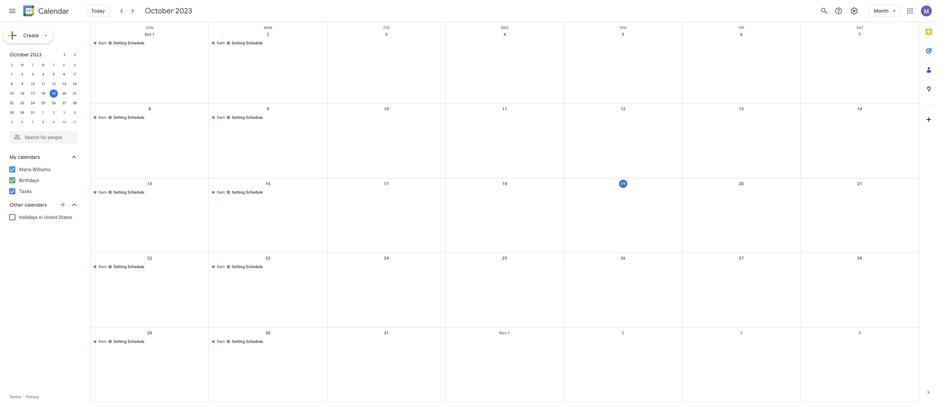 Task type: describe. For each thing, give the bounding box(es) containing it.
holidays
[[19, 215, 38, 220]]

30 for nov 1
[[266, 331, 271, 336]]

holidays in united states
[[19, 215, 72, 220]]

november 8 element
[[39, 118, 47, 126]]

create button
[[3, 27, 53, 44]]

13 element
[[60, 80, 68, 88]]

fri
[[739, 26, 744, 30]]

1 vertical spatial 15
[[147, 181, 152, 186]]

22 inside october 2023 'grid'
[[10, 101, 14, 105]]

9 inside november 9 element
[[53, 120, 55, 124]]

7 for 1
[[74, 72, 76, 76]]

1 vertical spatial 18
[[502, 181, 507, 186]]

8 for sun
[[149, 107, 151, 112]]

27 inside row group
[[62, 101, 66, 105]]

1 vertical spatial 23
[[266, 256, 271, 261]]

november 7 element
[[29, 118, 37, 126]]

0 vertical spatial october
[[145, 6, 174, 16]]

17 inside october 2023 'grid'
[[31, 92, 35, 95]]

1 horizontal spatial october 2023
[[145, 6, 192, 16]]

tasks
[[19, 189, 32, 194]]

november 5 element
[[8, 118, 16, 126]]

1 horizontal spatial 20
[[739, 181, 744, 186]]

november 11 element
[[71, 118, 79, 126]]

main drawer image
[[8, 7, 16, 15]]

row containing s
[[6, 60, 80, 70]]

23 inside row group
[[20, 101, 24, 105]]

0 horizontal spatial 5
[[11, 120, 13, 124]]

14 element
[[71, 80, 79, 88]]

12 for sun
[[621, 107, 626, 112]]

7 for oct 1
[[859, 32, 861, 37]]

21 element
[[71, 90, 79, 98]]

19, today element
[[50, 90, 58, 98]]

25 inside grid
[[502, 256, 507, 261]]

6 for 1
[[63, 72, 65, 76]]

calendar element
[[22, 4, 69, 19]]

1 s from the left
[[11, 63, 13, 67]]

month
[[874, 8, 888, 14]]

8 inside row
[[42, 120, 44, 124]]

1 horizontal spatial 24
[[384, 256, 389, 261]]

1 horizontal spatial 2023
[[175, 6, 192, 16]]

19 cell
[[48, 89, 59, 98]]

november 6 element
[[18, 118, 26, 126]]

1 right nov
[[508, 331, 510, 336]]

month button
[[869, 3, 900, 19]]

create
[[23, 32, 39, 39]]

row group containing 1
[[6, 70, 80, 127]]

19 inside "cell"
[[52, 92, 56, 95]]

my calendars list
[[1, 164, 85, 197]]

row containing sun
[[91, 22, 919, 30]]

–
[[22, 395, 25, 400]]

20 element
[[60, 90, 68, 98]]

20 inside 'grid'
[[62, 92, 66, 95]]

2 s from the left
[[74, 63, 76, 67]]

add other calendars image
[[59, 201, 66, 208]]

Search for people text field
[[14, 131, 74, 144]]

13 for sun
[[739, 107, 744, 112]]

12 element
[[50, 80, 58, 88]]

27 element
[[60, 99, 68, 107]]

tue
[[383, 26, 390, 30]]

row containing 1
[[6, 70, 80, 79]]

maria williams
[[19, 167, 51, 172]]

f
[[63, 63, 65, 67]]

2 inside "element"
[[53, 111, 55, 115]]

11 for october 2023
[[41, 82, 45, 86]]

calendar
[[38, 6, 69, 16]]

nov
[[499, 331, 507, 336]]

0 horizontal spatial october
[[10, 52, 29, 58]]

12 for october 2023
[[52, 82, 56, 86]]

2 t from the left
[[53, 63, 55, 67]]

21 inside 21 element
[[73, 92, 77, 95]]

1 horizontal spatial 27
[[739, 256, 744, 261]]

18 inside october 2023 'grid'
[[41, 92, 45, 95]]

sat
[[856, 26, 863, 30]]

grid containing oct 1
[[90, 22, 919, 402]]

1 vertical spatial 21
[[857, 181, 862, 186]]

1 t from the left
[[32, 63, 34, 67]]

states
[[59, 215, 72, 220]]

0 horizontal spatial 6
[[21, 120, 23, 124]]

24 element
[[29, 99, 37, 107]]

7 inside november 7 element
[[32, 120, 34, 124]]

29 element
[[8, 109, 16, 117]]

in
[[39, 215, 43, 220]]

my
[[10, 154, 17, 160]]

6 for oct 1
[[740, 32, 743, 37]]

nov 1
[[499, 331, 510, 336]]

my calendars
[[10, 154, 40, 160]]

14 for sun
[[857, 107, 862, 112]]

maria
[[19, 167, 31, 172]]

30 for 1
[[20, 111, 24, 115]]

other calendars button
[[1, 200, 85, 211]]

16 element
[[18, 90, 26, 98]]

other calendars
[[10, 202, 47, 208]]



Task type: locate. For each thing, give the bounding box(es) containing it.
2023
[[175, 6, 192, 16], [30, 52, 42, 58]]

0 horizontal spatial 23
[[20, 101, 24, 105]]

calendar heading
[[37, 6, 69, 16]]

1 vertical spatial 11
[[502, 107, 507, 112]]

5 for oct 1
[[622, 32, 624, 37]]

5 down 29 element
[[11, 120, 13, 124]]

1 vertical spatial 27
[[739, 256, 744, 261]]

october 2023 grid
[[6, 60, 80, 127]]

26 inside row group
[[52, 101, 56, 105]]

7
[[859, 32, 861, 37], [74, 72, 76, 76], [32, 120, 34, 124]]

1 horizontal spatial 12
[[621, 107, 626, 112]]

s left m
[[11, 63, 13, 67]]

mon
[[264, 26, 272, 30]]

1 horizontal spatial 19
[[621, 181, 626, 186]]

22
[[10, 101, 14, 105], [147, 256, 152, 261]]

15 element
[[8, 90, 16, 98]]

october 2023
[[145, 6, 192, 16], [10, 52, 42, 58]]

5
[[622, 32, 624, 37], [53, 72, 55, 76], [11, 120, 13, 124]]

8 for october 2023
[[11, 82, 13, 86]]

0 horizontal spatial 9
[[21, 82, 23, 86]]

0 vertical spatial 24
[[31, 101, 35, 105]]

0 horizontal spatial 21
[[73, 92, 77, 95]]

11 for sun
[[502, 107, 507, 112]]

t
[[32, 63, 34, 67], [53, 63, 55, 67]]

0 horizontal spatial 13
[[62, 82, 66, 86]]

6 down fri
[[740, 32, 743, 37]]

0 horizontal spatial s
[[11, 63, 13, 67]]

29 for nov 1
[[147, 331, 152, 336]]

0 vertical spatial 2023
[[175, 6, 192, 16]]

11 element
[[39, 80, 47, 88]]

12 inside row group
[[52, 82, 56, 86]]

6
[[740, 32, 743, 37], [63, 72, 65, 76], [21, 120, 23, 124]]

0 horizontal spatial october 2023
[[10, 52, 42, 58]]

15 inside "element"
[[10, 92, 14, 95]]

18 element
[[39, 90, 47, 98]]

16
[[20, 92, 24, 95], [266, 181, 271, 186]]

1 vertical spatial 24
[[384, 256, 389, 261]]

oct 1
[[145, 32, 155, 37]]

19
[[52, 92, 56, 95], [621, 181, 626, 186]]

1 horizontal spatial 26
[[621, 256, 626, 261]]

privacy link
[[26, 395, 39, 400]]

29 inside 29 element
[[10, 111, 14, 115]]

23
[[20, 101, 24, 105], [266, 256, 271, 261]]

0 horizontal spatial 16
[[20, 92, 24, 95]]

1 horizontal spatial s
[[74, 63, 76, 67]]

8
[[11, 82, 13, 86], [149, 107, 151, 112], [42, 120, 44, 124]]

31 inside row group
[[31, 111, 35, 115]]

28 inside 28 element
[[73, 101, 77, 105]]

row
[[91, 22, 919, 30], [91, 29, 919, 104], [6, 60, 80, 70], [6, 70, 80, 79], [6, 79, 80, 89], [6, 89, 80, 98], [6, 98, 80, 108], [91, 104, 919, 178], [6, 108, 80, 118], [6, 118, 80, 127], [91, 178, 919, 253], [91, 253, 919, 328], [91, 328, 919, 402]]

0 vertical spatial 20
[[62, 92, 66, 95]]

1 horizontal spatial 8
[[42, 120, 44, 124]]

m
[[21, 63, 24, 67]]

1 inside november 1 element
[[42, 111, 44, 115]]

0 vertical spatial 23
[[20, 101, 24, 105]]

october up m
[[10, 52, 29, 58]]

17 element
[[29, 90, 37, 98]]

31
[[31, 111, 35, 115], [384, 331, 389, 336]]

0 vertical spatial 9
[[21, 82, 23, 86]]

privacy
[[26, 395, 39, 400]]

t left f
[[53, 63, 55, 67]]

1 horizontal spatial 18
[[502, 181, 507, 186]]

october 2023 up sun
[[145, 6, 192, 16]]

my calendars button
[[1, 152, 85, 163]]

0 horizontal spatial 12
[[52, 82, 56, 86]]

0 horizontal spatial 25
[[41, 101, 45, 105]]

williams
[[32, 167, 51, 172]]

row containing 5
[[6, 118, 80, 127]]

1 horizontal spatial 31
[[384, 331, 389, 336]]

1 horizontal spatial 21
[[857, 181, 862, 186]]

0 vertical spatial october 2023
[[145, 6, 192, 16]]

0 vertical spatial 22
[[10, 101, 14, 105]]

31 element
[[29, 109, 37, 117]]

2 vertical spatial 9
[[53, 120, 55, 124]]

1 vertical spatial 17
[[384, 181, 389, 186]]

22 element
[[8, 99, 16, 107]]

10 element
[[29, 80, 37, 88]]

1 horizontal spatial 9
[[53, 120, 55, 124]]

calendars up the maria
[[18, 154, 40, 160]]

row group
[[6, 70, 80, 127]]

0 horizontal spatial 20
[[62, 92, 66, 95]]

6 down f
[[63, 72, 65, 76]]

w
[[42, 63, 45, 67]]

10
[[31, 82, 35, 86], [384, 107, 389, 112], [62, 120, 66, 124]]

today
[[91, 8, 105, 14]]

0 vertical spatial calendars
[[18, 154, 40, 160]]

14
[[73, 82, 77, 86], [857, 107, 862, 112]]

25 inside 25 element
[[41, 101, 45, 105]]

0 vertical spatial 14
[[73, 82, 77, 86]]

10 for sun
[[384, 107, 389, 112]]

28
[[73, 101, 77, 105], [857, 256, 862, 261]]

10 for october 2023
[[31, 82, 35, 86]]

0 horizontal spatial 10
[[31, 82, 35, 86]]

1 vertical spatial 28
[[857, 256, 862, 261]]

s
[[11, 63, 13, 67], [74, 63, 76, 67]]

0 vertical spatial 31
[[31, 111, 35, 115]]

7 down sat in the right top of the page
[[859, 32, 861, 37]]

16 inside row group
[[20, 92, 24, 95]]

30
[[20, 111, 24, 115], [266, 331, 271, 336]]

0 vertical spatial 29
[[10, 111, 14, 115]]

11 inside "element"
[[73, 120, 77, 124]]

1 up 15 "element" on the left
[[11, 72, 13, 76]]

0 vertical spatial 13
[[62, 82, 66, 86]]

1 horizontal spatial 29
[[147, 331, 152, 336]]

other
[[10, 202, 23, 208]]

0 horizontal spatial 11
[[41, 82, 45, 86]]

18
[[41, 92, 45, 95], [502, 181, 507, 186]]

setting schedule
[[113, 41, 144, 45], [232, 41, 263, 45], [113, 115, 144, 120], [232, 115, 263, 120], [113, 190, 144, 195], [232, 190, 263, 195], [113, 265, 144, 269], [232, 265, 263, 269], [113, 339, 144, 344], [232, 339, 263, 344]]

0 vertical spatial 26
[[52, 101, 56, 105]]

0 vertical spatial 21
[[73, 92, 77, 95]]

november 3 element
[[60, 109, 68, 117]]

1 horizontal spatial 28
[[857, 256, 862, 261]]

0 vertical spatial 5
[[622, 32, 624, 37]]

birthdays
[[19, 178, 39, 183]]

17
[[31, 92, 35, 95], [384, 181, 389, 186]]

1 horizontal spatial 11
[[73, 120, 77, 124]]

november 10 element
[[60, 118, 68, 126]]

None search field
[[0, 129, 85, 144]]

2
[[267, 32, 269, 37], [21, 72, 23, 76], [53, 111, 55, 115], [622, 331, 624, 336]]

21
[[73, 92, 77, 95], [857, 181, 862, 186]]

t left w at top left
[[32, 63, 34, 67]]

15
[[10, 92, 14, 95], [147, 181, 152, 186]]

2 horizontal spatial 11
[[502, 107, 507, 112]]

united
[[44, 215, 57, 220]]

terms
[[10, 395, 21, 400]]

14 for october 2023
[[73, 82, 77, 86]]

terms link
[[10, 395, 21, 400]]

2 horizontal spatial 10
[[384, 107, 389, 112]]

1
[[152, 32, 155, 37], [11, 72, 13, 76], [42, 111, 44, 115], [508, 331, 510, 336]]

14 inside october 2023 'grid'
[[73, 82, 77, 86]]

october 2023 up m
[[10, 52, 42, 58]]

s right f
[[74, 63, 76, 67]]

1 vertical spatial october 2023
[[10, 52, 42, 58]]

0 vertical spatial 6
[[740, 32, 743, 37]]

1 vertical spatial 29
[[147, 331, 152, 336]]

calendars inside dropdown button
[[18, 154, 40, 160]]

4 inside november 4 element
[[74, 111, 76, 115]]

grid
[[90, 22, 919, 402]]

0 horizontal spatial 2023
[[30, 52, 42, 58]]

4
[[504, 32, 506, 37], [42, 72, 44, 76], [74, 111, 76, 115], [859, 331, 861, 336]]

24
[[31, 101, 35, 105], [384, 256, 389, 261]]

calendars inside dropdown button
[[24, 202, 47, 208]]

1 vertical spatial 7
[[74, 72, 76, 76]]

0 horizontal spatial 28
[[73, 101, 77, 105]]

26 element
[[50, 99, 58, 107]]

november 1 element
[[39, 109, 47, 117]]

13 inside october 2023 'grid'
[[62, 82, 66, 86]]

5 up the 12 element at left
[[53, 72, 55, 76]]

1 vertical spatial 14
[[857, 107, 862, 112]]

cell
[[327, 39, 446, 48], [564, 39, 682, 48], [682, 39, 801, 48], [327, 114, 446, 122], [564, 114, 682, 122], [682, 114, 801, 122], [564, 189, 682, 197], [327, 263, 446, 272], [564, 263, 682, 272], [327, 338, 446, 346], [564, 338, 682, 346], [682, 338, 801, 346]]

0 vertical spatial 12
[[52, 82, 56, 86]]

25
[[41, 101, 45, 105], [502, 256, 507, 261]]

1 horizontal spatial 15
[[147, 181, 152, 186]]

thu
[[619, 26, 627, 30]]

0 horizontal spatial 26
[[52, 101, 56, 105]]

calendars for other calendars
[[24, 202, 47, 208]]

20
[[62, 92, 66, 95], [739, 181, 744, 186]]

wed
[[501, 26, 509, 30]]

12
[[52, 82, 56, 86], [621, 107, 626, 112]]

29 for 1
[[10, 111, 14, 115]]

row containing oct 1
[[91, 29, 919, 104]]

9am
[[98, 41, 107, 45], [217, 41, 225, 45], [98, 115, 107, 120], [217, 115, 225, 120], [98, 190, 107, 195], [217, 190, 225, 195], [98, 265, 107, 269], [217, 265, 225, 269], [98, 339, 107, 344], [217, 339, 225, 344]]

27
[[62, 101, 66, 105], [739, 256, 744, 261]]

calendars up the in
[[24, 202, 47, 208]]

1 vertical spatial 9
[[267, 107, 269, 112]]

1 down 25 element
[[42, 111, 44, 115]]

november 9 element
[[50, 118, 58, 126]]

calendars
[[18, 154, 40, 160], [24, 202, 47, 208]]

7 down 31 element
[[32, 120, 34, 124]]

0 vertical spatial 27
[[62, 101, 66, 105]]

0 horizontal spatial 24
[[31, 101, 35, 105]]

3
[[385, 32, 388, 37], [32, 72, 34, 76], [63, 111, 65, 115], [740, 331, 743, 336]]

25 element
[[39, 99, 47, 107]]

0 horizontal spatial 27
[[62, 101, 66, 105]]

1 vertical spatial october
[[10, 52, 29, 58]]

oct
[[145, 32, 151, 37]]

5 for 1
[[53, 72, 55, 76]]

november 4 element
[[71, 109, 79, 117]]

1 vertical spatial 26
[[621, 256, 626, 261]]

1 horizontal spatial t
[[53, 63, 55, 67]]

sun
[[146, 26, 153, 30]]

2 horizontal spatial 5
[[622, 32, 624, 37]]

2 vertical spatial 10
[[62, 120, 66, 124]]

settings menu image
[[850, 7, 858, 15]]

11
[[41, 82, 45, 86], [502, 107, 507, 112], [73, 120, 77, 124]]

october
[[145, 6, 174, 16], [10, 52, 29, 58]]

7 up 14 element
[[74, 72, 76, 76]]

0 vertical spatial 11
[[41, 82, 45, 86]]

1 right oct
[[152, 32, 155, 37]]

0 vertical spatial 16
[[20, 92, 24, 95]]

29
[[10, 111, 14, 115], [147, 331, 152, 336]]

1 horizontal spatial 23
[[266, 256, 271, 261]]

6 down "30" 'element' at the left top of the page
[[21, 120, 23, 124]]

1 vertical spatial 12
[[621, 107, 626, 112]]

5 down thu
[[622, 32, 624, 37]]

1 vertical spatial 8
[[149, 107, 151, 112]]

1 horizontal spatial october
[[145, 6, 174, 16]]

13 for october 2023
[[62, 82, 66, 86]]

2 vertical spatial 5
[[11, 120, 13, 124]]

1 vertical spatial 5
[[53, 72, 55, 76]]

1 horizontal spatial 13
[[739, 107, 744, 112]]

terms – privacy
[[10, 395, 39, 400]]

1 vertical spatial 22
[[147, 256, 152, 261]]

28 element
[[71, 99, 79, 107]]

24 inside '24' element
[[31, 101, 35, 105]]

calendars for my calendars
[[18, 154, 40, 160]]

1 horizontal spatial 25
[[502, 256, 507, 261]]

1 horizontal spatial 16
[[266, 181, 271, 186]]

setting
[[113, 41, 126, 45], [232, 41, 245, 45], [113, 115, 126, 120], [232, 115, 245, 120], [113, 190, 126, 195], [232, 190, 245, 195], [113, 265, 126, 269], [232, 265, 245, 269], [113, 339, 126, 344], [232, 339, 245, 344]]

0 horizontal spatial 15
[[10, 92, 14, 95]]

1 vertical spatial 6
[[63, 72, 65, 76]]

0 vertical spatial 7
[[859, 32, 861, 37]]

30 element
[[18, 109, 26, 117]]

today button
[[87, 3, 109, 19]]

9 for sun
[[267, 107, 269, 112]]

9
[[21, 82, 23, 86], [267, 107, 269, 112], [53, 120, 55, 124]]

31 for 1
[[31, 111, 35, 115]]

30 inside 'element'
[[20, 111, 24, 115]]

1 horizontal spatial 5
[[53, 72, 55, 76]]

26
[[52, 101, 56, 105], [621, 256, 626, 261]]

0 vertical spatial 18
[[41, 92, 45, 95]]

23 element
[[18, 99, 26, 107]]

schedule
[[128, 41, 144, 45], [246, 41, 263, 45], [128, 115, 144, 120], [246, 115, 263, 120], [128, 190, 144, 195], [246, 190, 263, 195], [128, 265, 144, 269], [246, 265, 263, 269], [128, 339, 144, 344], [246, 339, 263, 344]]

tab list
[[919, 22, 938, 383]]

9 for october 2023
[[21, 82, 23, 86]]

0 horizontal spatial 31
[[31, 111, 35, 115]]

19 inside grid
[[621, 181, 626, 186]]

1 horizontal spatial 22
[[147, 256, 152, 261]]

1 vertical spatial 25
[[502, 256, 507, 261]]

0 vertical spatial 19
[[52, 92, 56, 95]]

13
[[62, 82, 66, 86], [739, 107, 744, 112]]

10 inside row
[[62, 120, 66, 124]]

0 horizontal spatial 18
[[41, 92, 45, 95]]

31 for nov 1
[[384, 331, 389, 336]]

november 2 element
[[50, 109, 58, 117]]

0 horizontal spatial 7
[[32, 120, 34, 124]]

2 vertical spatial 8
[[42, 120, 44, 124]]

11 inside grid
[[502, 107, 507, 112]]

october up sun
[[145, 6, 174, 16]]



Task type: vqa. For each thing, say whether or not it's contained in the screenshot.


